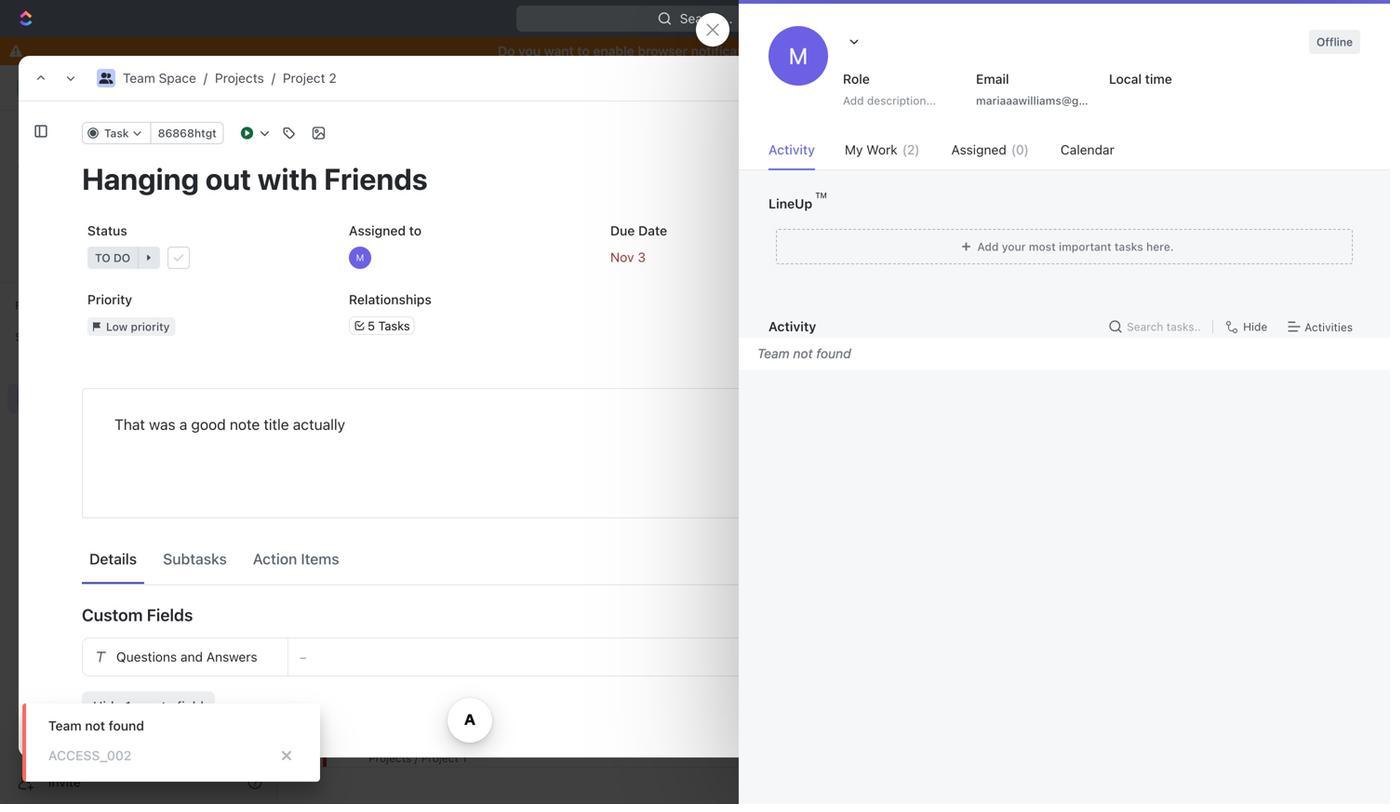 Task type: vqa. For each thing, say whether or not it's contained in the screenshot.
Action
yes



Task type: locate. For each thing, give the bounding box(es) containing it.
1 vertical spatial 2
[[423, 327, 432, 344]]

chat link
[[718, 196, 751, 222]]

can
[[1136, 204, 1155, 217]]

relationships
[[349, 292, 432, 307]]

tasks
[[1115, 240, 1144, 253]]

1 vertical spatial team not found
[[48, 718, 144, 734]]

space up that
[[81, 391, 120, 406]]

Edit task name text field
[[82, 161, 852, 196]]

want
[[544, 43, 574, 59]]

assignees button
[[753, 243, 840, 265]]

1 horizontal spatial assigned
[[952, 142, 1007, 157]]

3
[[638, 250, 646, 265]]

Search tasks... text field
[[1159, 240, 1345, 268]]

2 vertical spatial team space
[[45, 391, 120, 406]]

0 horizontal spatial 5
[[368, 319, 375, 333]]

tasks left the can
[[1103, 204, 1133, 217]]

my
[[845, 142, 863, 157]]

/
[[204, 70, 208, 86], [272, 70, 275, 86]]

to left do
[[95, 251, 111, 264]]

assigned left (0)
[[952, 142, 1007, 157]]

2 horizontal spatial to
[[578, 43, 590, 59]]

0 horizontal spatial team not found
[[48, 718, 144, 734]]

project
[[283, 70, 326, 86], [369, 327, 419, 344]]

0 vertical spatial found
[[817, 346, 852, 361]]

low priority
[[106, 320, 170, 333]]

user group image
[[296, 83, 307, 92], [19, 393, 33, 404]]

1 horizontal spatial project
[[369, 327, 419, 344]]

custom fields element
[[82, 638, 852, 722]]

1 horizontal spatial 5
[[1353, 171, 1358, 179]]

hide 1 empty field
[[93, 699, 204, 714]]

hide
[[838, 43, 867, 59], [966, 247, 991, 260], [1244, 320, 1268, 333], [93, 699, 122, 714]]

0 vertical spatial nov
[[1098, 72, 1119, 85]]

1 vertical spatial assigned
[[349, 223, 406, 238]]

progress
[[406, 378, 466, 391]]

email
[[977, 71, 1010, 87]]

email mariaaawilliams@gmail.com
[[977, 71, 1128, 107]]

0 horizontal spatial user group image
[[19, 393, 33, 404]]

questions and answers
[[116, 649, 257, 665]]

86868htgt button
[[150, 122, 224, 144]]

to do
[[95, 251, 130, 264]]

1 horizontal spatial nov
[[1098, 72, 1119, 85]]

actually
[[293, 416, 345, 433]]

team space inside 'link'
[[45, 391, 120, 406]]

2
[[329, 70, 337, 86], [423, 327, 432, 344], [488, 378, 495, 391]]

my work (2)
[[845, 142, 920, 157]]

hide left empty
[[93, 699, 122, 714]]

1 vertical spatial tasks
[[379, 319, 410, 333]]

1 horizontal spatial 2
[[423, 327, 432, 344]]

do
[[114, 251, 130, 264]]

nov right on
[[1098, 72, 1119, 85]]

low
[[106, 320, 128, 333]]

1 vertical spatial found
[[109, 718, 144, 734]]

tasks for leftover
[[1103, 204, 1133, 217]]

0 horizontal spatial to
[[95, 251, 111, 264]]

hide inside button
[[966, 247, 991, 260]]

user group image down spaces
[[19, 393, 33, 404]]

0 vertical spatial tasks
[[1103, 204, 1133, 217]]

was
[[149, 416, 176, 433]]

1 vertical spatial 5
[[368, 319, 375, 333]]

attachments
[[82, 756, 182, 776]]

important
[[1059, 240, 1112, 253]]

add task
[[546, 378, 595, 391], [421, 503, 476, 518], [421, 681, 476, 696]]

assigned for assigned (0)
[[952, 142, 1007, 157]]

0 horizontal spatial nov
[[611, 250, 635, 265]]

share button right the local on the top right of the page
[[1161, 73, 1219, 102]]

nov left 3
[[611, 250, 635, 265]]

2 vertical spatial to
[[95, 251, 111, 264]]

0 horizontal spatial found
[[109, 718, 144, 734]]

hide down done
[[966, 247, 991, 260]]

that
[[115, 416, 145, 433]]

1 vertical spatial not
[[85, 718, 105, 734]]

leftover tasks can be done today
[[963, 204, 1171, 232]]

1 horizontal spatial 1
[[1122, 72, 1127, 85]]

not
[[794, 346, 813, 361], [85, 718, 105, 734]]

0 horizontal spatial m
[[356, 252, 364, 263]]

5 inside 'tab'
[[1353, 171, 1358, 179]]

tasks for 5
[[379, 319, 410, 333]]

Search tasks.. text field
[[1128, 313, 1206, 341]]

1 horizontal spatial /
[[272, 70, 275, 86]]

project right projects
[[283, 70, 326, 86]]

low priority button
[[82, 310, 329, 344]]

team inside 'link'
[[45, 391, 78, 406]]

1 vertical spatial nov
[[611, 250, 635, 265]]

projects link
[[215, 70, 264, 86]]

dashboards link
[[7, 213, 270, 243]]

1 vertical spatial team space
[[323, 139, 472, 170]]

0 vertical spatial team not found
[[758, 346, 852, 361]]

task sidebar navigation tab list
[[1324, 113, 1365, 281]]

team space link
[[123, 70, 196, 86], [290, 76, 392, 99], [45, 384, 266, 413]]

due date
[[611, 223, 668, 238]]

user group image
[[99, 73, 113, 84]]

activity
[[948, 120, 1012, 142], [769, 142, 816, 157], [769, 319, 817, 334]]

activity down "email"
[[948, 120, 1012, 142]]

time
[[1146, 71, 1173, 87]]

calendar
[[1061, 142, 1115, 157]]

2 vertical spatial 2
[[488, 378, 495, 391]]

team not found
[[758, 346, 852, 361], [48, 718, 144, 734]]

0 horizontal spatial tasks
[[379, 319, 410, 333]]

to inside to do dropdown button
[[95, 251, 111, 264]]

1 inside custom fields element
[[125, 699, 131, 714]]

table
[[655, 201, 688, 216]]

assigned up 'relationships'
[[349, 223, 406, 238]]

1 horizontal spatial team not found
[[758, 346, 852, 361]]

1 vertical spatial 1
[[125, 699, 131, 714]]

5
[[1353, 171, 1358, 179], [368, 319, 375, 333]]

space up 86868htgt
[[159, 70, 196, 86]]

your
[[1002, 240, 1026, 253]]

empty
[[135, 699, 174, 714]]

most
[[1029, 240, 1056, 253]]

task inside dropdown button
[[104, 127, 129, 140]]

tasks inside leftover tasks can be done today
[[1103, 204, 1133, 217]]

1 left empty
[[125, 699, 131, 714]]

/ right projects link
[[272, 70, 275, 86]]

search... button
[[517, 6, 874, 32]]

be
[[1158, 204, 1171, 217]]

0 vertical spatial to
[[578, 43, 590, 59]]

subtasks button
[[156, 542, 234, 576]]

0 vertical spatial 1
[[1122, 72, 1127, 85]]

0 horizontal spatial /
[[204, 70, 208, 86]]

1 vertical spatial add task
[[421, 503, 476, 518]]

0 horizontal spatial project
[[283, 70, 326, 86]]

0 horizontal spatial assigned
[[349, 223, 406, 238]]

hide up the role
[[838, 43, 867, 59]]

1 vertical spatial user group image
[[19, 393, 33, 404]]

fields
[[147, 605, 193, 625]]

m right notifications?
[[789, 43, 808, 69]]

to up m dropdown button
[[409, 223, 422, 238]]

m down assigned to
[[356, 252, 364, 263]]

project down 'relationships'
[[369, 327, 419, 344]]

activity inside task sidebar content section
[[948, 120, 1012, 142]]

m
[[789, 43, 808, 69], [356, 252, 364, 263]]

1 vertical spatial project
[[369, 327, 419, 344]]

and
[[181, 649, 203, 665]]

add description... button
[[836, 89, 959, 112]]

favorites button
[[7, 294, 83, 317]]

1 vertical spatial m
[[356, 252, 364, 263]]

nov 3
[[611, 250, 646, 265]]

user group image right projects
[[296, 83, 307, 92]]

/ left projects link
[[204, 70, 208, 86]]

0 vertical spatial assigned
[[952, 142, 1007, 157]]

space right "project 2" link
[[349, 80, 388, 95]]

1 horizontal spatial m
[[789, 43, 808, 69]]

0 vertical spatial 2
[[329, 70, 337, 86]]

space up assigned to
[[392, 139, 467, 170]]

0 vertical spatial user group image
[[296, 83, 307, 92]]

project 2
[[369, 327, 435, 344]]

add inside role add description...
[[844, 94, 864, 107]]

add
[[844, 94, 864, 107], [978, 240, 999, 253], [546, 378, 567, 391], [421, 503, 445, 518], [421, 681, 445, 696]]

activity down 'assignees' button
[[769, 319, 817, 334]]

hide button
[[959, 243, 999, 265]]

status
[[88, 223, 127, 238]]

1 horizontal spatial found
[[817, 346, 852, 361]]

1 vertical spatial to
[[409, 223, 422, 238]]

team
[[123, 70, 155, 86], [313, 80, 346, 95], [323, 139, 387, 170], [758, 346, 790, 361], [45, 391, 78, 406], [48, 718, 82, 734]]

1 horizontal spatial not
[[794, 346, 813, 361]]

assigned for assigned to
[[349, 223, 406, 238]]

share for share button to the right of on
[[1146, 70, 1181, 86]]

to
[[578, 43, 590, 59], [409, 223, 422, 238], [95, 251, 111, 264]]

0 horizontal spatial 1
[[125, 699, 131, 714]]

0 horizontal spatial not
[[85, 718, 105, 734]]

here.
[[1147, 240, 1175, 253]]

1 horizontal spatial tasks
[[1103, 204, 1133, 217]]

add task button
[[523, 373, 602, 395], [412, 500, 483, 522], [412, 677, 483, 700]]

date
[[639, 223, 668, 238]]

search...
[[680, 11, 733, 26]]

0 vertical spatial 5
[[1353, 171, 1358, 179]]

tasks down 'relationships'
[[379, 319, 410, 333]]

to right want on the left top of the page
[[578, 43, 590, 59]]

2 / from the left
[[272, 70, 275, 86]]

1 left time in the right of the page
[[1122, 72, 1127, 85]]

enable
[[594, 43, 635, 59]]

created
[[1037, 72, 1079, 85]]

details button
[[82, 542, 144, 576]]

0 vertical spatial add task button
[[523, 373, 602, 395]]

assigned
[[952, 142, 1007, 157], [349, 223, 406, 238]]



Task type: describe. For each thing, give the bounding box(es) containing it.
task button
[[82, 122, 151, 144]]

to do button
[[82, 241, 329, 275]]

0 vertical spatial team space
[[313, 80, 388, 95]]

created on nov 1
[[1037, 72, 1127, 85]]

activity up 'lineup tm'
[[769, 142, 816, 157]]

hide inside custom fields element
[[93, 699, 122, 714]]

role
[[844, 71, 870, 87]]

items
[[301, 550, 339, 568]]

board
[[786, 201, 822, 216]]

custom
[[82, 605, 143, 625]]

leftover
[[1057, 204, 1100, 217]]

team space link inside tree
[[45, 384, 266, 413]]

team space tree
[[7, 352, 270, 508]]

do
[[498, 43, 515, 59]]

sidebar navigation
[[0, 65, 278, 804]]

lineup
[[769, 196, 813, 211]]

hide left activities dropdown button at the right top of the page
[[1244, 320, 1268, 333]]

home
[[45, 125, 80, 141]]

do you want to enable browser notifications? enable hide this
[[498, 43, 893, 59]]

2 horizontal spatial 2
[[488, 378, 495, 391]]

1 vertical spatial add task button
[[412, 500, 483, 522]]

activities
[[1305, 321, 1354, 334]]

– button
[[289, 639, 851, 676]]

action items button
[[246, 542, 347, 576]]

today
[[992, 219, 1022, 232]]

0 vertical spatial not
[[794, 346, 813, 361]]

details
[[89, 550, 137, 568]]

assigned to
[[349, 223, 422, 238]]

lineup tm
[[769, 191, 828, 211]]

local
[[1110, 71, 1142, 87]]

in progress
[[391, 378, 466, 391]]

5 for 5
[[1353, 171, 1358, 179]]

nov inside nov 3 dropdown button
[[611, 250, 635, 265]]

custom fields
[[82, 605, 193, 625]]

m button
[[344, 241, 590, 275]]

projects
[[215, 70, 264, 86]]

that was a good note title actually
[[115, 416, 345, 433]]

work
[[867, 142, 898, 157]]

action items
[[253, 550, 339, 568]]

access_002
[[48, 748, 132, 763]]

chat
[[722, 201, 751, 216]]

attachments button
[[82, 744, 852, 789]]

on
[[1082, 72, 1095, 85]]

role add description...
[[844, 71, 937, 107]]

add your most important tasks here. button
[[769, 223, 1361, 271]]

user group image inside team space tree
[[19, 393, 33, 404]]

action
[[253, 550, 297, 568]]

mariaaawilliams@gmail.com
[[977, 94, 1128, 107]]

5 tab
[[1350, 169, 1362, 181]]

note
[[230, 416, 260, 433]]

0 vertical spatial project
[[283, 70, 326, 86]]

enable
[[787, 43, 829, 59]]

notifications?
[[691, 43, 775, 59]]

space inside 'link'
[[81, 391, 120, 406]]

task sidebar content section
[[925, 101, 1316, 758]]

share for share button right of the local on the top right of the page
[[1172, 80, 1208, 95]]

1 / from the left
[[204, 70, 208, 86]]

home link
[[7, 118, 270, 148]]

custom fields button
[[82, 593, 852, 638]]

add inside dropdown button
[[978, 240, 999, 253]]

86868htgt
[[158, 127, 217, 140]]

dashboards
[[45, 220, 117, 236]]

favorites
[[15, 299, 64, 312]]

title
[[264, 416, 289, 433]]

a
[[179, 416, 187, 433]]

description...
[[868, 94, 937, 107]]

(0)
[[1012, 142, 1030, 157]]

nov 3 button
[[605, 241, 852, 275]]

add your most important tasks here.
[[978, 240, 1175, 253]]

–
[[300, 650, 307, 664]]

gantt link
[[582, 196, 620, 222]]

subtasks
[[163, 550, 227, 568]]

offline
[[1317, 35, 1354, 48]]

leftover tasks can be done today link
[[963, 204, 1171, 232]]

1 horizontal spatial user group image
[[296, 83, 307, 92]]

0 vertical spatial add task
[[546, 378, 595, 391]]

2 vertical spatial add task button
[[412, 677, 483, 700]]

board link
[[782, 196, 822, 222]]

project 2 link
[[283, 70, 337, 86]]

share button right on
[[1135, 63, 1193, 93]]

0 vertical spatial m
[[789, 43, 808, 69]]

1 horizontal spatial to
[[409, 223, 422, 238]]

browser
[[638, 43, 688, 59]]

m inside dropdown button
[[356, 252, 364, 263]]

spaces
[[15, 331, 54, 344]]

(2)
[[903, 142, 920, 157]]

assigned (0)
[[952, 142, 1030, 157]]

2 vertical spatial add task
[[421, 681, 476, 696]]

5 for 5 tasks
[[368, 319, 375, 333]]

done
[[963, 219, 989, 232]]

field
[[177, 699, 204, 714]]

good
[[191, 416, 226, 433]]

this
[[870, 43, 893, 59]]

0 horizontal spatial 2
[[329, 70, 337, 86]]

you
[[519, 43, 541, 59]]

local time
[[1110, 71, 1173, 87]]

table link
[[651, 196, 688, 222]]

questions
[[116, 649, 177, 665]]

invite
[[48, 775, 81, 790]]



